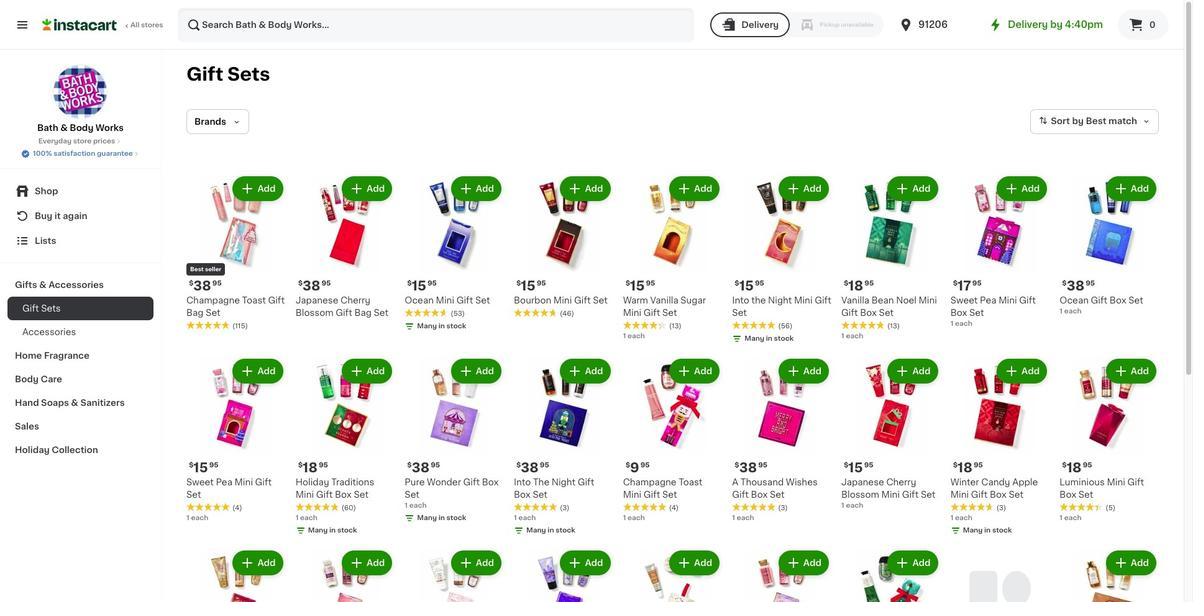 Task type: vqa. For each thing, say whether or not it's contained in the screenshot.


Task type: describe. For each thing, give the bounding box(es) containing it.
luminious
[[1060, 479, 1105, 487]]

lists
[[35, 237, 56, 245]]

set inside 'japanese cherry blossom gift bag set'
[[374, 309, 389, 317]]

0 horizontal spatial body
[[15, 375, 39, 384]]

sort
[[1051, 117, 1070, 126]]

$ 38 95 for japanese cherry blossom gift bag set
[[298, 279, 331, 293]]

gifts
[[15, 281, 37, 290]]

a thousand wishes gift box set
[[732, 479, 818, 500]]

0
[[1150, 21, 1156, 29]]

95 for luminious mini gift box set
[[1083, 463, 1092, 469]]

product group containing 9
[[623, 357, 722, 524]]

95 for champagne toast mini gift set
[[641, 463, 650, 469]]

in down pure wonder gift box set 1 each
[[439, 515, 445, 522]]

100% satisfaction guarantee
[[33, 150, 133, 157]]

pure
[[405, 479, 425, 487]]

$ for japanese cherry blossom gift bag set
[[298, 280, 303, 287]]

1 vertical spatial sets
[[41, 305, 61, 313]]

thousand
[[741, 479, 784, 487]]

instacart logo image
[[42, 17, 117, 32]]

1 inside ocean gift box set 1 each
[[1060, 308, 1063, 315]]

$ 17 95
[[953, 279, 982, 293]]

toast for 9
[[679, 479, 703, 487]]

best for best match
[[1086, 117, 1107, 126]]

many down pure wonder gift box set 1 each
[[417, 515, 437, 522]]

wishes
[[786, 479, 818, 487]]

95 for ocean gift box set
[[1086, 280, 1095, 287]]

$ for holiday traditions mini gift box set
[[298, 463, 303, 469]]

stores
[[141, 22, 163, 29]]

delivery button
[[710, 12, 790, 37]]

stock down into the night gift box set
[[556, 528, 575, 535]]

38 for japanese cherry blossom gift bag set
[[303, 279, 320, 293]]

$ 9 95
[[626, 462, 650, 475]]

gifts & accessories
[[15, 281, 104, 290]]

bath & body works link
[[37, 65, 124, 134]]

bag inside 'japanese cherry blossom gift bag set'
[[355, 309, 372, 317]]

set inside winter candy apple mini gift box set
[[1009, 491, 1024, 500]]

95 for champagne toast gift bag set
[[212, 280, 222, 287]]

many down winter candy apple mini gift box set
[[963, 528, 983, 535]]

1 each for a thousand wishes gift box set
[[732, 515, 754, 522]]

gift inside champagne toast gift bag set
[[268, 296, 285, 305]]

1 each for warm vanilla sugar mini gift set
[[623, 333, 645, 340]]

warm vanilla sugar mini gift set
[[623, 296, 706, 317]]

gift inside sweet pea mini gift box set 1 each
[[1019, 296, 1036, 305]]

all stores link
[[42, 7, 164, 42]]

holiday for holiday collection
[[15, 446, 50, 455]]

set inside sweet pea mini gift box set 1 each
[[970, 309, 984, 317]]

many in stock down the (60) at the bottom left of page
[[308, 528, 357, 535]]

set inside warm vanilla sugar mini gift set
[[663, 309, 677, 317]]

winter candy apple mini gift box set
[[951, 479, 1038, 500]]

cherry for bag
[[341, 296, 370, 305]]

sanitizers
[[80, 399, 125, 408]]

0 horizontal spatial gift sets
[[22, 305, 61, 313]]

$ for into the night gift box set
[[516, 463, 521, 469]]

$ 15 95 for bourbon
[[516, 279, 546, 293]]

japanese cherry blossom gift bag set
[[296, 296, 389, 317]]

store
[[73, 138, 91, 145]]

$ for champagne toast mini gift set
[[626, 463, 630, 469]]

sweet pea mini gift set
[[186, 479, 272, 500]]

traditions
[[331, 479, 374, 487]]

95 for a thousand wishes gift box set
[[758, 463, 768, 469]]

1 for holiday traditions mini gift box set
[[296, 515, 299, 522]]

$ for vanilla bean noel mini gift box set
[[844, 280, 849, 287]]

blossom for mini
[[842, 491, 879, 500]]

care
[[41, 375, 62, 384]]

1 inside the japanese cherry blossom mini gift set 1 each
[[842, 503, 844, 510]]

15 for bourbon
[[521, 279, 536, 293]]

set inside champagne toast gift bag set
[[206, 309, 220, 317]]

winter
[[951, 479, 979, 487]]

each inside ocean gift box set 1 each
[[1064, 308, 1082, 315]]

1 each for champagne toast mini gift set
[[623, 515, 645, 522]]

everyday store prices
[[38, 138, 115, 145]]

night for 38
[[552, 479, 576, 487]]

it
[[55, 212, 61, 221]]

vanilla inside vanilla bean noel mini gift box set
[[842, 296, 870, 305]]

seller
[[205, 266, 221, 272]]

delivery for delivery by 4:40pm
[[1008, 20, 1048, 29]]

0 vertical spatial body
[[70, 124, 93, 132]]

service type group
[[710, 12, 884, 37]]

each for a thousand wishes gift box set
[[737, 515, 754, 522]]

$ for a thousand wishes gift box set
[[735, 463, 739, 469]]

each for champagne toast mini gift set
[[628, 515, 645, 522]]

in down ocean mini gift set at the left
[[439, 323, 445, 330]]

sales link
[[7, 415, 154, 439]]

brands button
[[186, 109, 249, 134]]

each for winter candy apple mini gift box set
[[955, 515, 973, 522]]

1 vertical spatial accessories
[[22, 328, 76, 337]]

(4) for 9
[[669, 505, 679, 512]]

soaps
[[41, 399, 69, 408]]

apple
[[1013, 479, 1038, 487]]

many down ocean mini gift set at the left
[[417, 323, 437, 330]]

$ 15 95 for into
[[735, 279, 764, 293]]

delivery by 4:40pm link
[[988, 17, 1103, 32]]

box inside into the night gift box set
[[514, 491, 531, 500]]

mini inside into the night mini gift set
[[794, 296, 813, 305]]

stock down pure wonder gift box set 1 each
[[447, 515, 466, 522]]

& for bath
[[60, 124, 68, 132]]

$ for champagne toast gift bag set
[[189, 280, 193, 287]]

each for vanilla bean noel mini gift box set
[[846, 333, 863, 340]]

stock down (56) at bottom right
[[774, 335, 794, 342]]

the
[[752, 296, 766, 305]]

everyday
[[38, 138, 72, 145]]

body care
[[15, 375, 62, 384]]

japanese for gift
[[296, 296, 338, 305]]

the
[[533, 479, 550, 487]]

$ 18 95 for winter
[[953, 462, 983, 475]]

many in stock down into the night gift box set
[[526, 528, 575, 535]]

bag inside champagne toast gift bag set
[[186, 309, 204, 317]]

sort by
[[1051, 117, 1084, 126]]

(3) for apple
[[997, 505, 1006, 512]]

champagne toast mini gift set
[[623, 479, 703, 500]]

many in stock down pure wonder gift box set 1 each
[[417, 515, 466, 522]]

Best match Sort by field
[[1031, 109, 1159, 134]]

into the night gift box set
[[514, 479, 594, 500]]

set inside the sweet pea mini gift set
[[186, 491, 201, 500]]

$ 38 95 for champagne toast gift bag set
[[189, 279, 222, 293]]

best seller
[[190, 266, 221, 272]]

(3) for night
[[560, 505, 570, 512]]

champagne toast gift bag set
[[186, 296, 285, 317]]

$ for bourbon mini gift set
[[516, 280, 521, 287]]

candy
[[981, 479, 1010, 487]]

bath & body works
[[37, 124, 124, 132]]

box inside a thousand wishes gift box set
[[751, 491, 768, 500]]

100%
[[33, 150, 52, 157]]

(60)
[[342, 505, 356, 512]]

prices
[[93, 138, 115, 145]]

warm
[[623, 296, 648, 305]]

15 for into
[[739, 279, 754, 293]]

9
[[630, 462, 639, 475]]

all stores
[[131, 22, 163, 29]]

toast for 38
[[242, 296, 266, 305]]

collection
[[52, 446, 98, 455]]

a
[[732, 479, 739, 487]]

guarantee
[[97, 150, 133, 157]]

$ for winter candy apple mini gift box set
[[953, 463, 958, 469]]

1 each for holiday traditions mini gift box set
[[296, 515, 318, 522]]

delivery by 4:40pm
[[1008, 20, 1103, 29]]

0 vertical spatial accessories
[[49, 281, 104, 290]]

$ 15 95 for sweet
[[189, 462, 219, 475]]

into for 38
[[514, 479, 531, 487]]

set inside pure wonder gift box set 1 each
[[405, 491, 419, 500]]

holiday collection
[[15, 446, 98, 455]]

many in stock down (56) at bottom right
[[745, 335, 794, 342]]

(46)
[[560, 311, 574, 317]]

38 for pure wonder gift box set
[[412, 462, 430, 475]]

95 for warm vanilla sugar mini gift set
[[646, 280, 655, 287]]

mini inside luminious mini gift box set
[[1107, 479, 1126, 487]]

15 up the japanese cherry blossom mini gift set 1 each
[[849, 462, 863, 475]]

ocean for ocean gift box set 1 each
[[1060, 296, 1089, 305]]

95 for japanese cherry blossom gift bag set
[[322, 280, 331, 287]]

bath
[[37, 124, 58, 132]]

(56)
[[778, 323, 793, 330]]

0 button
[[1118, 10, 1169, 40]]

box inside winter candy apple mini gift box set
[[990, 491, 1007, 500]]

$ for into the night mini gift set
[[735, 280, 739, 287]]

$ 38 95 for pure wonder gift box set
[[407, 462, 440, 475]]

shop link
[[7, 179, 154, 204]]

hand
[[15, 399, 39, 408]]

$ 38 95 for into the night gift box set
[[516, 462, 549, 475]]

many down the
[[745, 335, 764, 342]]

ocean for ocean mini gift set
[[405, 296, 434, 305]]

1 each for vanilla bean noel mini gift box set
[[842, 333, 863, 340]]

& for gifts
[[39, 281, 46, 290]]

brands
[[195, 117, 226, 126]]

bath & body works logo image
[[53, 65, 108, 119]]

holiday collection link
[[7, 439, 154, 462]]

champagne for 9
[[623, 479, 677, 487]]

gift inside ocean gift box set 1 each
[[1091, 296, 1108, 305]]

stock down the (60) at the bottom left of page
[[337, 528, 357, 535]]

each inside pure wonder gift box set 1 each
[[409, 503, 427, 510]]

95 for ocean mini gift set
[[428, 280, 437, 287]]

gift inside winter candy apple mini gift box set
[[971, 491, 988, 500]]

bourbon
[[514, 296, 551, 305]]

ocean gift box set 1 each
[[1060, 296, 1143, 315]]

each inside sweet pea mini gift box set 1 each
[[955, 320, 973, 327]]

17
[[958, 279, 971, 293]]

wonder
[[427, 479, 461, 487]]

95 for into the night gift box set
[[540, 463, 549, 469]]

works
[[96, 124, 124, 132]]

pure wonder gift box set 1 each
[[405, 479, 499, 510]]

everyday store prices link
[[38, 137, 123, 147]]



Task type: locate. For each thing, give the bounding box(es) containing it.
into the night mini gift set
[[732, 296, 831, 317]]

gift inside 'japanese cherry blossom gift bag set'
[[336, 309, 352, 317]]

95 up "the"
[[540, 463, 549, 469]]

by right sort
[[1072, 117, 1084, 126]]

set inside into the night gift box set
[[533, 491, 548, 500]]

38 for champagne toast gift bag set
[[193, 279, 211, 293]]

1 horizontal spatial &
[[60, 124, 68, 132]]

$ 18 95 for luminious
[[1062, 462, 1092, 475]]

0 vertical spatial cherry
[[341, 296, 370, 305]]

0 vertical spatial toast
[[242, 296, 266, 305]]

(4) down champagne toast mini gift set
[[669, 505, 679, 512]]

0 horizontal spatial into
[[514, 479, 531, 487]]

each for holiday traditions mini gift box set
[[300, 515, 318, 522]]

$ 38 95 for a thousand wishes gift box set
[[735, 462, 768, 475]]

champagne
[[186, 296, 240, 305], [623, 479, 677, 487]]

$ 15 95 up warm
[[626, 279, 655, 293]]

1 each for luminious mini gift box set
[[1060, 515, 1082, 522]]

holiday down the sales
[[15, 446, 50, 455]]

1 vertical spatial body
[[15, 375, 39, 384]]

1 horizontal spatial delivery
[[1008, 20, 1048, 29]]

0 horizontal spatial toast
[[242, 296, 266, 305]]

1 each down a
[[732, 515, 754, 522]]

sweet inside sweet pea mini gift box set 1 each
[[951, 296, 978, 305]]

sweet pea mini gift box set 1 each
[[951, 296, 1036, 327]]

95 for sweet pea mini gift box set
[[973, 280, 982, 287]]

1 inside pure wonder gift box set 1 each
[[405, 503, 408, 510]]

pea inside sweet pea mini gift box set 1 each
[[980, 296, 997, 305]]

fragrance
[[44, 352, 89, 360]]

holiday left traditions
[[296, 479, 329, 487]]

95 up 'japanese cherry blossom gift bag set'
[[322, 280, 331, 287]]

gift inside gift sets link
[[22, 305, 39, 313]]

each for sweet pea mini gift set
[[191, 515, 208, 522]]

(53)
[[451, 311, 465, 317]]

(3) down into the night gift box set
[[560, 505, 570, 512]]

mini inside winter candy apple mini gift box set
[[951, 491, 969, 500]]

vanilla inside warm vanilla sugar mini gift set
[[650, 296, 678, 305]]

buy it again
[[35, 212, 87, 221]]

set inside into the night mini gift set
[[732, 309, 747, 317]]

champagne inside champagne toast gift bag set
[[186, 296, 240, 305]]

1 vertical spatial blossom
[[842, 491, 879, 500]]

$ 18 95
[[844, 279, 874, 293], [298, 462, 328, 475], [953, 462, 983, 475], [1062, 462, 1092, 475]]

0 horizontal spatial sweet
[[186, 479, 214, 487]]

champagne inside champagne toast mini gift set
[[623, 479, 677, 487]]

best for best seller
[[190, 266, 204, 272]]

mini inside vanilla bean noel mini gift box set
[[919, 296, 937, 305]]

1 horizontal spatial sweet
[[951, 296, 978, 305]]

$ for japanese cherry blossom mini gift set
[[844, 463, 849, 469]]

japanese
[[296, 296, 338, 305], [842, 479, 884, 487]]

mini inside holiday traditions mini gift box set
[[296, 491, 314, 500]]

gifts & accessories link
[[7, 273, 154, 297]]

1 vertical spatial best
[[190, 266, 204, 272]]

95 for japanese cherry blossom mini gift set
[[864, 463, 874, 469]]

gift sets down gifts at the left top of page
[[22, 305, 61, 313]]

each inside the japanese cherry blossom mini gift set 1 each
[[846, 503, 863, 510]]

18 for winter
[[958, 462, 973, 475]]

1 vertical spatial into
[[514, 479, 531, 487]]

0 vertical spatial sets
[[228, 65, 270, 83]]

1 vanilla from the left
[[842, 296, 870, 305]]

(13) down warm vanilla sugar mini gift set
[[669, 323, 682, 330]]

gift inside into the night mini gift set
[[815, 296, 831, 305]]

set inside holiday traditions mini gift box set
[[354, 491, 369, 500]]

1 vertical spatial by
[[1072, 117, 1084, 126]]

2 (13) from the left
[[669, 323, 682, 330]]

set inside champagne toast mini gift set
[[663, 491, 677, 500]]

15 up the
[[739, 279, 754, 293]]

$ up a
[[735, 463, 739, 469]]

95 right 9
[[641, 463, 650, 469]]

many down into the night gift box set
[[526, 528, 546, 535]]

holiday inside holiday collection link
[[15, 446, 50, 455]]

1 for a thousand wishes gift box set
[[732, 515, 735, 522]]

gift inside holiday traditions mini gift box set
[[316, 491, 333, 500]]

night inside into the night mini gift set
[[768, 296, 792, 305]]

95 up holiday traditions mini gift box set
[[319, 463, 328, 469]]

best
[[1086, 117, 1107, 126], [190, 266, 204, 272]]

1 vertical spatial gift sets
[[22, 305, 61, 313]]

0 horizontal spatial blossom
[[296, 309, 334, 317]]

into inside into the night gift box set
[[514, 479, 531, 487]]

again
[[63, 212, 87, 221]]

$ 38 95 up thousand
[[735, 462, 768, 475]]

add
[[258, 185, 276, 193], [367, 185, 385, 193], [476, 185, 494, 193], [585, 185, 603, 193], [694, 185, 712, 193], [803, 185, 822, 193], [913, 185, 931, 193], [1022, 185, 1040, 193], [1131, 185, 1149, 193], [258, 367, 276, 376], [367, 367, 385, 376], [476, 367, 494, 376], [585, 367, 603, 376], [694, 367, 712, 376], [803, 367, 822, 376], [913, 367, 931, 376], [1022, 367, 1040, 376], [1131, 367, 1149, 376], [258, 560, 276, 568], [367, 560, 385, 568], [476, 560, 494, 568], [585, 560, 603, 568], [694, 560, 712, 568], [803, 560, 822, 568], [913, 560, 931, 568], [1131, 560, 1149, 568]]

$ inside "$ 17 95"
[[953, 280, 958, 287]]

into inside into the night mini gift set
[[732, 296, 749, 305]]

$ down best seller
[[189, 280, 193, 287]]

sugar
[[681, 296, 706, 305]]

0 vertical spatial into
[[732, 296, 749, 305]]

stock down winter candy apple mini gift box set
[[992, 528, 1012, 535]]

set
[[593, 296, 608, 305], [475, 296, 490, 305], [1129, 296, 1143, 305], [206, 309, 220, 317], [879, 309, 894, 317], [374, 309, 389, 317], [663, 309, 677, 317], [732, 309, 747, 317], [970, 309, 984, 317], [186, 491, 201, 500], [533, 491, 548, 500], [921, 491, 936, 500], [354, 491, 369, 500], [405, 491, 419, 500], [663, 491, 677, 500], [770, 491, 785, 500], [1009, 491, 1024, 500], [1079, 491, 1093, 500]]

91206 button
[[899, 7, 973, 42]]

vanilla right warm
[[650, 296, 678, 305]]

all
[[131, 22, 139, 29]]

gift inside pure wonder gift box set 1 each
[[463, 479, 480, 487]]

many in stock down (53)
[[417, 323, 466, 330]]

1 for warm vanilla sugar mini gift set
[[623, 333, 626, 340]]

0 vertical spatial holiday
[[15, 446, 50, 455]]

0 horizontal spatial bag
[[186, 309, 204, 317]]

$ for luminious mini gift box set
[[1062, 463, 1067, 469]]

$ up sweet pea mini gift box set 1 each
[[953, 280, 958, 287]]

1 vertical spatial night
[[552, 479, 576, 487]]

bean
[[872, 296, 894, 305]]

(3) for wishes
[[778, 505, 788, 512]]

$ 15 95 for ocean
[[407, 279, 437, 293]]

& up everyday
[[60, 124, 68, 132]]

1 vertical spatial toast
[[679, 479, 703, 487]]

each for into the night gift box set
[[519, 515, 536, 522]]

15 for warm
[[630, 279, 645, 293]]

100% satisfaction guarantee button
[[21, 147, 140, 159]]

toast inside champagne toast mini gift set
[[679, 479, 703, 487]]

body
[[70, 124, 93, 132], [15, 375, 39, 384]]

mini inside the sweet pea mini gift set
[[235, 479, 253, 487]]

95 up warm
[[646, 280, 655, 287]]

set inside vanilla bean noel mini gift box set
[[879, 309, 894, 317]]

0 horizontal spatial best
[[190, 266, 204, 272]]

1 vertical spatial japanese
[[842, 479, 884, 487]]

0 horizontal spatial sets
[[41, 305, 61, 313]]

0 horizontal spatial &
[[39, 281, 46, 290]]

sweet for box
[[951, 296, 978, 305]]

$ up pure
[[407, 463, 412, 469]]

1 horizontal spatial night
[[768, 296, 792, 305]]

box inside sweet pea mini gift box set 1 each
[[951, 309, 967, 317]]

gift inside vanilla bean noel mini gift box set
[[842, 309, 858, 317]]

delivery inside delivery button
[[742, 21, 779, 29]]

2 vertical spatial &
[[71, 399, 78, 408]]

2 (3) from the left
[[778, 505, 788, 512]]

0 vertical spatial japanese
[[296, 296, 338, 305]]

1 ocean from the left
[[405, 296, 434, 305]]

delivery for delivery
[[742, 21, 779, 29]]

18 for luminious
[[1067, 462, 1082, 475]]

$ for pure wonder gift box set
[[407, 463, 412, 469]]

1 horizontal spatial by
[[1072, 117, 1084, 126]]

1 vertical spatial cherry
[[886, 479, 916, 487]]

1 each inside product group
[[623, 515, 645, 522]]

box inside ocean gift box set 1 each
[[1110, 296, 1127, 305]]

0 vertical spatial pea
[[980, 296, 997, 305]]

38 down best seller
[[193, 279, 211, 293]]

night inside into the night gift box set
[[552, 479, 576, 487]]

mini inside sweet pea mini gift box set 1 each
[[999, 296, 1017, 305]]

accessories link
[[7, 321, 154, 344]]

1 horizontal spatial ocean
[[1060, 296, 1089, 305]]

$ up bourbon
[[516, 280, 521, 287]]

satisfaction
[[54, 150, 95, 157]]

$ up champagne toast mini gift set
[[626, 463, 630, 469]]

1 each
[[842, 333, 863, 340], [623, 333, 645, 340], [186, 515, 208, 522], [514, 515, 536, 522], [296, 515, 318, 522], [623, 515, 645, 522], [732, 515, 754, 522], [951, 515, 973, 522], [1060, 515, 1082, 522]]

into
[[732, 296, 749, 305], [514, 479, 531, 487]]

set inside luminious mini gift box set
[[1079, 491, 1093, 500]]

0 horizontal spatial holiday
[[15, 446, 50, 455]]

best left match
[[1086, 117, 1107, 126]]

product group containing 17
[[951, 174, 1050, 329]]

each for warm vanilla sugar mini gift set
[[628, 333, 645, 340]]

1 each down warm
[[623, 333, 645, 340]]

$ 18 95 up holiday traditions mini gift box set
[[298, 462, 328, 475]]

1 horizontal spatial (13)
[[887, 323, 900, 330]]

2 horizontal spatial (3)
[[997, 505, 1006, 512]]

box inside vanilla bean noel mini gift box set
[[860, 309, 877, 317]]

1 for champagne toast mini gift set
[[623, 515, 626, 522]]

japanese inside the japanese cherry blossom mini gift set 1 each
[[842, 479, 884, 487]]

by for delivery
[[1050, 20, 1063, 29]]

1 vertical spatial holiday
[[296, 479, 329, 487]]

91206
[[919, 20, 948, 29]]

1 each for into the night gift box set
[[514, 515, 536, 522]]

$ up vanilla bean noel mini gift box set
[[844, 280, 849, 287]]

1 horizontal spatial into
[[732, 296, 749, 305]]

38 up ocean gift box set 1 each
[[1067, 279, 1085, 293]]

(13) for 15
[[669, 323, 682, 330]]

japanese for mini
[[842, 479, 884, 487]]

cherry inside 'japanese cherry blossom gift bag set'
[[341, 296, 370, 305]]

1 horizontal spatial gift sets
[[186, 65, 270, 83]]

buy it again link
[[7, 204, 154, 229]]

hand soaps & sanitizers link
[[7, 392, 154, 415]]

0 horizontal spatial delivery
[[742, 21, 779, 29]]

0 vertical spatial champagne
[[186, 296, 240, 305]]

18 up vanilla bean noel mini gift box set
[[849, 279, 863, 293]]

0 vertical spatial &
[[60, 124, 68, 132]]

95 inside $ 9 95
[[641, 463, 650, 469]]

1 each for sweet pea mini gift set
[[186, 515, 208, 522]]

0 vertical spatial gift sets
[[186, 65, 270, 83]]

15 up warm
[[630, 279, 645, 293]]

(4)
[[232, 505, 242, 512], [669, 505, 679, 512]]

sets down gifts & accessories
[[41, 305, 61, 313]]

38 up pure
[[412, 462, 430, 475]]

by left the 4:40pm
[[1050, 20, 1063, 29]]

38 for a thousand wishes gift box set
[[739, 462, 757, 475]]

1 horizontal spatial best
[[1086, 117, 1107, 126]]

many in stock down winter candy apple mini gift box set
[[963, 528, 1012, 535]]

2 bag from the left
[[355, 309, 372, 317]]

95 for bourbon mini gift set
[[537, 280, 546, 287]]

toast
[[242, 296, 266, 305], [679, 479, 703, 487]]

many
[[417, 323, 437, 330], [745, 335, 764, 342], [417, 515, 437, 522], [526, 528, 546, 535], [308, 528, 328, 535], [963, 528, 983, 535]]

in down holiday traditions mini gift box set
[[329, 528, 336, 535]]

ocean mini gift set
[[405, 296, 490, 305]]

1 horizontal spatial holiday
[[296, 479, 329, 487]]

0 horizontal spatial pea
[[216, 479, 232, 487]]

in down winter candy apple mini gift box set
[[984, 528, 991, 535]]

1 (4) from the left
[[232, 505, 242, 512]]

champagne for 38
[[186, 296, 240, 305]]

in down into the night mini gift set
[[766, 335, 772, 342]]

0 vertical spatial best
[[1086, 117, 1107, 126]]

home fragrance link
[[7, 344, 154, 368]]

0 horizontal spatial japanese
[[296, 296, 338, 305]]

95 up the japanese cherry blossom mini gift set 1 each
[[864, 463, 874, 469]]

1 horizontal spatial blossom
[[842, 491, 879, 500]]

pea inside the sweet pea mini gift set
[[216, 479, 232, 487]]

$ 38 95 up ocean gift box set 1 each
[[1062, 279, 1095, 293]]

$ 15 95 for warm
[[626, 279, 655, 293]]

by
[[1050, 20, 1063, 29], [1072, 117, 1084, 126]]

2 (4) from the left
[[669, 505, 679, 512]]

best inside field
[[1086, 117, 1107, 126]]

blossom inside 'japanese cherry blossom gift bag set'
[[296, 309, 334, 317]]

night for 15
[[768, 296, 792, 305]]

gift inside the sweet pea mini gift set
[[255, 479, 272, 487]]

0 horizontal spatial cherry
[[341, 296, 370, 305]]

set inside the japanese cherry blossom mini gift set 1 each
[[921, 491, 936, 500]]

$ 18 95 for vanilla
[[844, 279, 874, 293]]

$ 18 95 for holiday
[[298, 462, 328, 475]]

gift inside the japanese cherry blossom mini gift set 1 each
[[902, 491, 919, 500]]

cherry for gift
[[886, 479, 916, 487]]

gift inside warm vanilla sugar mini gift set
[[644, 309, 660, 317]]

$ 15 95 up bourbon
[[516, 279, 546, 293]]

into left "the"
[[514, 479, 531, 487]]

1 horizontal spatial japanese
[[842, 479, 884, 487]]

2 ocean from the left
[[1060, 296, 1089, 305]]

(13) for 18
[[887, 323, 900, 330]]

many down holiday traditions mini gift box set
[[308, 528, 328, 535]]

1 (3) from the left
[[560, 505, 570, 512]]

set inside ocean gift box set 1 each
[[1129, 296, 1143, 305]]

1 horizontal spatial champagne
[[623, 479, 677, 487]]

toast left a
[[679, 479, 703, 487]]

1 horizontal spatial sets
[[228, 65, 270, 83]]

japanese inside 'japanese cherry blossom gift bag set'
[[296, 296, 338, 305]]

1 each down the winter
[[951, 515, 973, 522]]

15 up bourbon
[[521, 279, 536, 293]]

&
[[60, 124, 68, 132], [39, 281, 46, 290], [71, 399, 78, 408]]

home
[[15, 352, 42, 360]]

95 up the
[[755, 280, 764, 287]]

1 horizontal spatial cherry
[[886, 479, 916, 487]]

(4) down the sweet pea mini gift set
[[232, 505, 242, 512]]

95 for holiday traditions mini gift box set
[[319, 463, 328, 469]]

95 up 'bean'
[[865, 280, 874, 287]]

$ up into the night mini gift set
[[735, 280, 739, 287]]

gift inside a thousand wishes gift box set
[[732, 491, 749, 500]]

18
[[849, 279, 863, 293], [303, 462, 318, 475], [958, 462, 973, 475], [1067, 462, 1082, 475]]

95 up the winter
[[974, 463, 983, 469]]

each for luminious mini gift box set
[[1064, 515, 1082, 522]]

1 for into the night gift box set
[[514, 515, 517, 522]]

mini inside the japanese cherry blossom mini gift set 1 each
[[882, 491, 900, 500]]

95 right 17
[[973, 280, 982, 287]]

sets up the brands dropdown button at the top of page
[[228, 65, 270, 83]]

1 horizontal spatial (4)
[[669, 505, 679, 512]]

1 each down holiday traditions mini gift box set
[[296, 515, 318, 522]]

gift sets
[[186, 65, 270, 83], [22, 305, 61, 313]]

in
[[439, 323, 445, 330], [766, 335, 772, 342], [439, 515, 445, 522], [548, 528, 554, 535], [329, 528, 336, 535], [984, 528, 991, 535]]

None search field
[[178, 7, 694, 42]]

2 horizontal spatial &
[[71, 399, 78, 408]]

$ up into the night gift box set
[[516, 463, 521, 469]]

0 horizontal spatial (4)
[[232, 505, 242, 512]]

holiday traditions mini gift box set
[[296, 479, 374, 500]]

gift
[[186, 65, 223, 83], [268, 296, 285, 305], [574, 296, 591, 305], [457, 296, 473, 305], [815, 296, 831, 305], [1019, 296, 1036, 305], [1091, 296, 1108, 305], [22, 305, 39, 313], [842, 309, 858, 317], [336, 309, 352, 317], [644, 309, 660, 317], [255, 479, 272, 487], [578, 479, 594, 487], [463, 479, 480, 487], [1128, 479, 1144, 487], [902, 491, 919, 500], [316, 491, 333, 500], [644, 491, 660, 500], [732, 491, 749, 500], [971, 491, 988, 500]]

$ up the winter
[[953, 463, 958, 469]]

blossom
[[296, 309, 334, 317], [842, 491, 879, 500]]

box inside luminious mini gift box set
[[1060, 491, 1077, 500]]

95 for vanilla bean noel mini gift box set
[[865, 280, 874, 287]]

1 inside sweet pea mini gift box set 1 each
[[951, 320, 954, 327]]

$ 15 95
[[516, 279, 546, 293], [407, 279, 437, 293], [626, 279, 655, 293], [735, 279, 764, 293], [189, 462, 219, 475], [844, 462, 874, 475]]

buy
[[35, 212, 52, 221]]

$ 38 95 down best seller
[[189, 279, 222, 293]]

95 up ocean gift box set 1 each
[[1086, 280, 1095, 287]]

$ up ocean mini gift set at the left
[[407, 280, 412, 287]]

night right the
[[768, 296, 792, 305]]

1 horizontal spatial toast
[[679, 479, 703, 487]]

1 horizontal spatial vanilla
[[842, 296, 870, 305]]

1 bag from the left
[[186, 309, 204, 317]]

1 vertical spatial pea
[[216, 479, 232, 487]]

set inside a thousand wishes gift box set
[[770, 491, 785, 500]]

1 horizontal spatial bag
[[355, 309, 372, 317]]

toast inside champagne toast gift bag set
[[242, 296, 266, 305]]

sweet inside the sweet pea mini gift set
[[186, 479, 214, 487]]

stock down (53)
[[447, 323, 466, 330]]

1 for sweet pea mini gift set
[[186, 515, 189, 522]]

(4) for 15
[[232, 505, 242, 512]]

4:40pm
[[1065, 20, 1103, 29]]

$ 18 95 up 'luminious'
[[1062, 462, 1092, 475]]

1 horizontal spatial body
[[70, 124, 93, 132]]

into left the
[[732, 296, 749, 305]]

product group
[[186, 174, 286, 332], [296, 174, 395, 319], [405, 174, 504, 334], [514, 174, 613, 319], [623, 174, 722, 342], [732, 174, 832, 347], [842, 174, 941, 342], [951, 174, 1050, 329], [1060, 174, 1159, 317], [186, 357, 286, 524], [296, 357, 395, 539], [405, 357, 504, 527], [514, 357, 613, 539], [623, 357, 722, 524], [732, 357, 832, 524], [842, 357, 941, 512], [951, 357, 1050, 539], [1060, 357, 1159, 524], [186, 549, 286, 603], [296, 549, 395, 603], [405, 549, 504, 603], [514, 549, 613, 603], [623, 549, 722, 603], [732, 549, 832, 603], [842, 549, 941, 603], [1060, 549, 1159, 603]]

1 (13) from the left
[[887, 323, 900, 330]]

box inside pure wonder gift box set 1 each
[[482, 479, 499, 487]]

holiday inside holiday traditions mini gift box set
[[296, 479, 329, 487]]

0 horizontal spatial (3)
[[560, 505, 570, 512]]

0 horizontal spatial vanilla
[[650, 296, 678, 305]]

1 vertical spatial sweet
[[186, 479, 214, 487]]

15 for ocean
[[412, 279, 426, 293]]

1 for vanilla bean noel mini gift box set
[[842, 333, 844, 340]]

0 horizontal spatial ocean
[[405, 296, 434, 305]]

$ 15 95 up the sweet pea mini gift set
[[189, 462, 219, 475]]

$ up ocean gift box set 1 each
[[1062, 280, 1067, 287]]

0 horizontal spatial (13)
[[669, 323, 682, 330]]

0 vertical spatial by
[[1050, 20, 1063, 29]]

gift inside champagne toast mini gift set
[[644, 491, 660, 500]]

shop
[[35, 187, 58, 196]]

(3)
[[560, 505, 570, 512], [778, 505, 788, 512], [997, 505, 1006, 512]]

vanilla left 'bean'
[[842, 296, 870, 305]]

$ 18 95 up 'bean'
[[844, 279, 874, 293]]

1 for winter candy apple mini gift box set
[[951, 515, 954, 522]]

into for 15
[[732, 296, 749, 305]]

noel
[[896, 296, 917, 305]]

Search field
[[179, 9, 693, 41]]

by inside field
[[1072, 117, 1084, 126]]

95 for pure wonder gift box set
[[431, 463, 440, 469]]

(5)
[[1106, 505, 1116, 512]]

$ inside $ 9 95
[[626, 463, 630, 469]]

18 up the winter
[[958, 462, 973, 475]]

38 for ocean gift box set
[[1067, 279, 1085, 293]]

$ up the sweet pea mini gift set
[[189, 463, 193, 469]]

1 vertical spatial champagne
[[623, 479, 677, 487]]

$ 15 95 up ocean mini gift set at the left
[[407, 279, 437, 293]]

match
[[1109, 117, 1137, 126]]

mini inside warm vanilla sugar mini gift set
[[623, 309, 642, 317]]

1 vertical spatial &
[[39, 281, 46, 290]]

gift sets link
[[7, 297, 154, 321]]

cherry inside the japanese cherry blossom mini gift set 1 each
[[886, 479, 916, 487]]

0 vertical spatial sweet
[[951, 296, 978, 305]]

$ up holiday traditions mini gift box set
[[298, 463, 303, 469]]

3 (3) from the left
[[997, 505, 1006, 512]]

0 horizontal spatial champagne
[[186, 296, 240, 305]]

luminious mini gift box set
[[1060, 479, 1144, 500]]

stock
[[447, 323, 466, 330], [774, 335, 794, 342], [447, 515, 466, 522], [556, 528, 575, 535], [337, 528, 357, 535], [992, 528, 1012, 535]]

$ 38 95 for ocean gift box set
[[1062, 279, 1095, 293]]

in down into the night gift box set
[[548, 528, 554, 535]]

lists link
[[7, 229, 154, 254]]

95 for into the night mini gift set
[[755, 280, 764, 287]]

sets
[[228, 65, 270, 83], [41, 305, 61, 313]]

best match
[[1086, 117, 1137, 126]]

18 for holiday
[[303, 462, 318, 475]]

japanese cherry blossom mini gift set 1 each
[[842, 479, 936, 510]]

$ for ocean mini gift set
[[407, 280, 412, 287]]

ocean
[[405, 296, 434, 305], [1060, 296, 1089, 305]]

$ for sweet pea mini gift box set
[[953, 280, 958, 287]]

$ 15 95 up the japanese cherry blossom mini gift set 1 each
[[844, 462, 874, 475]]

95 inside "$ 17 95"
[[973, 280, 982, 287]]

(115)
[[232, 323, 248, 330]]

0 horizontal spatial night
[[552, 479, 576, 487]]

0 vertical spatial blossom
[[296, 309, 334, 317]]

2 vanilla from the left
[[650, 296, 678, 305]]

1 horizontal spatial pea
[[980, 296, 997, 305]]

holiday for holiday traditions mini gift box set
[[296, 479, 329, 487]]

gift inside luminious mini gift box set
[[1128, 479, 1144, 487]]

(13)
[[887, 323, 900, 330], [669, 323, 682, 330]]

home fragrance
[[15, 352, 89, 360]]

vanilla bean noel mini gift box set
[[842, 296, 937, 317]]

hand soaps & sanitizers
[[15, 399, 125, 408]]

gift inside into the night gift box set
[[578, 479, 594, 487]]

body up the store
[[70, 124, 93, 132]]

by for sort
[[1072, 117, 1084, 126]]

champagne down "seller"
[[186, 296, 240, 305]]

18 for vanilla
[[849, 279, 863, 293]]

(3) down a thousand wishes gift box set at the right of the page
[[778, 505, 788, 512]]

toast up "(115)"
[[242, 296, 266, 305]]

1 horizontal spatial (3)
[[778, 505, 788, 512]]

$ up the japanese cherry blossom mini gift set 1 each
[[844, 463, 849, 469]]

$ for ocean gift box set
[[1062, 280, 1067, 287]]

bourbon mini gift set
[[514, 296, 608, 305]]

(4) inside product group
[[669, 505, 679, 512]]

$ up 'japanese cherry blossom gift bag set'
[[298, 280, 303, 287]]

$ 38 95 up pure
[[407, 462, 440, 475]]

night right "the"
[[552, 479, 576, 487]]

1 each down 'luminious'
[[1060, 515, 1082, 522]]

vanilla
[[842, 296, 870, 305], [650, 296, 678, 305]]

0 vertical spatial night
[[768, 296, 792, 305]]

ocean inside ocean gift box set 1 each
[[1060, 296, 1089, 305]]

$ up warm
[[626, 280, 630, 287]]

0 horizontal spatial by
[[1050, 20, 1063, 29]]

box inside holiday traditions mini gift box set
[[335, 491, 352, 500]]

blossom inside the japanese cherry blossom mini gift set 1 each
[[842, 491, 879, 500]]

95 for winter candy apple mini gift box set
[[974, 463, 983, 469]]

pea for box
[[980, 296, 997, 305]]

15 up ocean mini gift set at the left
[[412, 279, 426, 293]]

gift sets up the brands dropdown button at the top of page
[[186, 65, 270, 83]]

delivery inside delivery by 4:40pm link
[[1008, 20, 1048, 29]]

mini inside champagne toast mini gift set
[[623, 491, 642, 500]]

accessories up home fragrance
[[22, 328, 76, 337]]

95 up thousand
[[758, 463, 768, 469]]



